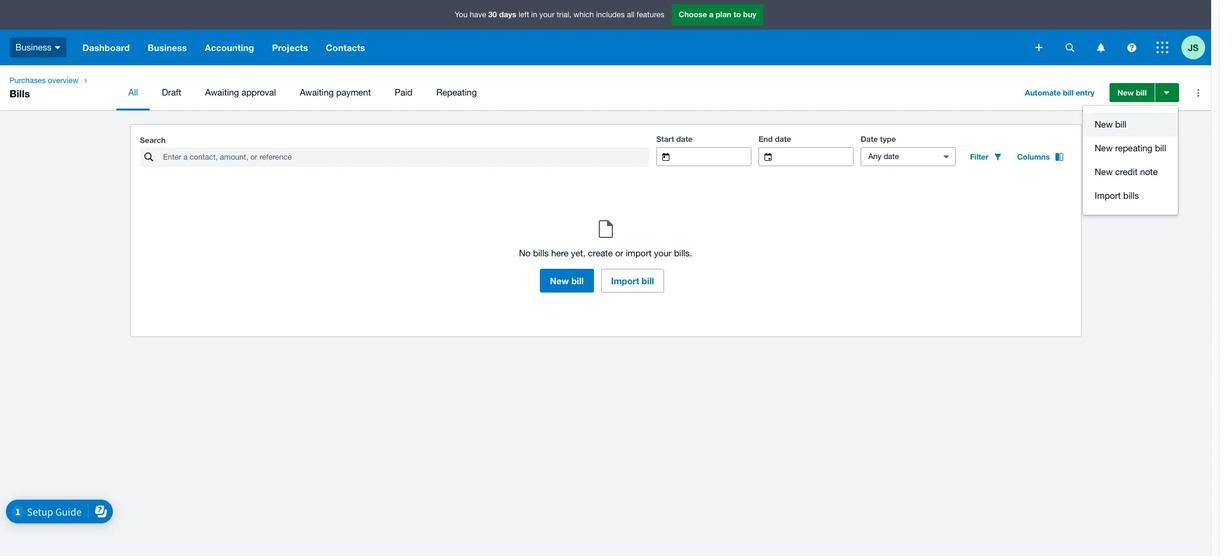 Task type: describe. For each thing, give the bounding box(es) containing it.
new credit note
[[1095, 167, 1158, 177]]

start date
[[656, 134, 693, 144]]

yet,
[[571, 248, 586, 258]]

payment
[[336, 87, 371, 97]]

all
[[627, 10, 635, 19]]

all
[[128, 87, 138, 97]]

svg image up automate
[[1036, 44, 1043, 51]]

new repeating bill
[[1095, 143, 1166, 153]]

you
[[455, 10, 468, 19]]

new bill button inside bills 'navigation'
[[1110, 83, 1155, 102]]

svg image up automate bill entry
[[1066, 43, 1074, 52]]

awaiting payment
[[300, 87, 371, 97]]

Search field
[[162, 149, 649, 166]]

a
[[709, 10, 714, 19]]

date for start date
[[676, 134, 693, 144]]

date type
[[861, 134, 896, 144]]

import for import bills
[[1095, 191, 1121, 201]]

bill up note
[[1155, 143, 1166, 153]]

date for end date
[[775, 134, 791, 144]]

approval
[[242, 87, 276, 97]]

dashboard
[[82, 42, 130, 53]]

search
[[140, 135, 166, 145]]

new credit note link
[[1083, 160, 1178, 184]]

new inside bills 'navigation'
[[1118, 88, 1134, 97]]

here
[[551, 248, 569, 258]]

new bill link
[[1083, 113, 1178, 137]]

1 vertical spatial new bill
[[1095, 119, 1127, 130]]

features
[[637, 10, 665, 19]]

business button
[[139, 30, 196, 65]]

js
[[1188, 42, 1199, 53]]

new down here
[[550, 276, 569, 286]]

end date
[[759, 134, 791, 144]]

js button
[[1182, 30, 1211, 65]]

bill up new repeating bill
[[1115, 119, 1127, 130]]

purchases overview
[[10, 76, 78, 85]]

1 vertical spatial your
[[654, 248, 672, 258]]

which
[[574, 10, 594, 19]]

trial,
[[557, 10, 572, 19]]

new for "new credit note" 'link'
[[1095, 167, 1113, 177]]

or
[[615, 248, 623, 258]]

have
[[470, 10, 486, 19]]

new for new repeating bill link
[[1095, 143, 1113, 153]]

banner containing js
[[0, 0, 1211, 65]]

group containing new bill
[[1083, 106, 1178, 215]]

days
[[499, 10, 516, 19]]

contacts button
[[317, 30, 374, 65]]

awaiting for awaiting approval
[[205, 87, 239, 97]]

your inside you have 30 days left in your trial, which includes all features
[[540, 10, 555, 19]]

import bills link
[[1083, 184, 1178, 208]]

navigation containing dashboard
[[74, 30, 1027, 65]]

menu inside bills 'navigation'
[[116, 75, 1009, 111]]

Date type field
[[861, 148, 933, 166]]

no bills here yet, create or import your bills.
[[519, 248, 692, 258]]

end
[[759, 134, 773, 144]]

buy
[[743, 10, 757, 19]]

entry
[[1076, 88, 1095, 97]]

new bill inside bills 'navigation'
[[1118, 88, 1147, 97]]

import bill button
[[601, 269, 664, 293]]

columns
[[1017, 152, 1050, 162]]

1 vertical spatial new bill button
[[540, 269, 594, 293]]

left
[[519, 10, 529, 19]]

you have 30 days left in your trial, which includes all features
[[455, 10, 665, 19]]

choose a plan to buy
[[679, 10, 757, 19]]

business inside popup button
[[15, 42, 52, 52]]

2 vertical spatial new bill
[[550, 276, 584, 286]]

automate bill entry button
[[1018, 83, 1102, 102]]

awaiting approval link
[[193, 75, 288, 111]]



Task type: vqa. For each thing, say whether or not it's contained in the screenshot.
Import related to Import bill
yes



Task type: locate. For each thing, give the bounding box(es) containing it.
business
[[15, 42, 52, 52], [148, 42, 187, 53]]

bills
[[1124, 191, 1139, 201], [533, 248, 549, 258]]

draft
[[162, 87, 181, 97]]

bills.
[[674, 248, 692, 258]]

bill inside button
[[642, 276, 654, 286]]

repeating
[[1115, 143, 1153, 153]]

new up new bill link
[[1118, 88, 1134, 97]]

start
[[656, 134, 674, 144]]

date
[[861, 134, 878, 144]]

2 date from the left
[[775, 134, 791, 144]]

paid link
[[383, 75, 424, 111]]

bill down "yet,"
[[572, 276, 584, 286]]

import bills
[[1095, 191, 1139, 201]]

1 awaiting from the left
[[205, 87, 239, 97]]

new for new bill link
[[1095, 119, 1113, 130]]

new bill button down here
[[540, 269, 594, 293]]

awaiting approval
[[205, 87, 276, 97]]

bill down import at top
[[642, 276, 654, 286]]

accounting button
[[196, 30, 263, 65]]

type
[[880, 134, 896, 144]]

1 horizontal spatial date
[[775, 134, 791, 144]]

Start date field
[[679, 148, 751, 166]]

new bill up new repeating bill
[[1095, 119, 1127, 130]]

svg image
[[1157, 42, 1169, 53], [1066, 43, 1074, 52], [1036, 44, 1043, 51], [55, 46, 61, 49]]

overview
[[48, 76, 78, 85]]

new
[[1118, 88, 1134, 97], [1095, 119, 1113, 130], [1095, 143, 1113, 153], [1095, 167, 1113, 177], [550, 276, 569, 286]]

overflow menu image
[[1187, 81, 1210, 105]]

business inside dropdown button
[[148, 42, 187, 53]]

0 horizontal spatial business
[[15, 42, 52, 52]]

new inside 'link'
[[1095, 167, 1113, 177]]

import inside button
[[611, 276, 639, 286]]

columns button
[[1010, 147, 1072, 166]]

business up draft
[[148, 42, 187, 53]]

date right end
[[775, 134, 791, 144]]

purchases overview link
[[5, 75, 83, 87]]

0 horizontal spatial awaiting
[[205, 87, 239, 97]]

your right in
[[540, 10, 555, 19]]

new bill down here
[[550, 276, 584, 286]]

in
[[531, 10, 537, 19]]

0 vertical spatial bills
[[1124, 191, 1139, 201]]

awaiting payment link
[[288, 75, 383, 111]]

1 horizontal spatial svg image
[[1127, 43, 1136, 52]]

1 horizontal spatial awaiting
[[300, 87, 334, 97]]

bills right 'no'
[[533, 248, 549, 258]]

new bill up new bill link
[[1118, 88, 1147, 97]]

choose
[[679, 10, 707, 19]]

0 vertical spatial import
[[1095, 191, 1121, 201]]

1 vertical spatial bills
[[533, 248, 549, 258]]

note
[[1140, 167, 1158, 177]]

import
[[1095, 191, 1121, 201], [611, 276, 639, 286]]

import down 'or'
[[611, 276, 639, 286]]

bills for no
[[533, 248, 549, 258]]

accounting
[[205, 42, 254, 53]]

svg image
[[1097, 43, 1105, 52], [1127, 43, 1136, 52]]

0 vertical spatial new bill button
[[1110, 83, 1155, 102]]

awaiting left approval
[[205, 87, 239, 97]]

1 vertical spatial import
[[611, 276, 639, 286]]

0 horizontal spatial date
[[676, 134, 693, 144]]

0 vertical spatial new bill
[[1118, 88, 1147, 97]]

bills for import
[[1124, 191, 1139, 201]]

your left bills.
[[654, 248, 672, 258]]

date
[[676, 134, 693, 144], [775, 134, 791, 144]]

date right start at the right of the page
[[676, 134, 693, 144]]

business button
[[0, 30, 74, 65]]

import for import bill
[[611, 276, 639, 286]]

list box
[[1083, 106, 1178, 215]]

0 horizontal spatial import
[[611, 276, 639, 286]]

create
[[588, 248, 613, 258]]

1 horizontal spatial business
[[148, 42, 187, 53]]

contacts
[[326, 42, 365, 53]]

bills down "new credit note" 'link'
[[1124, 191, 1139, 201]]

import down new credit note
[[1095, 191, 1121, 201]]

dashboard link
[[74, 30, 139, 65]]

banner
[[0, 0, 1211, 65]]

automate bill entry
[[1025, 88, 1095, 97]]

30
[[488, 10, 497, 19]]

draft link
[[150, 75, 193, 111]]

1 horizontal spatial import
[[1095, 191, 1121, 201]]

new up new repeating bill
[[1095, 119, 1113, 130]]

2 svg image from the left
[[1127, 43, 1136, 52]]

svg image inside business popup button
[[55, 46, 61, 49]]

1 horizontal spatial your
[[654, 248, 672, 258]]

filter
[[970, 152, 989, 162]]

0 horizontal spatial bills
[[533, 248, 549, 258]]

your
[[540, 10, 555, 19], [654, 248, 672, 258]]

projects
[[272, 42, 308, 53]]

to
[[734, 10, 741, 19]]

plan
[[716, 10, 732, 19]]

includes
[[596, 10, 625, 19]]

new repeating bill link
[[1083, 137, 1178, 160]]

bills navigation
[[0, 65, 1211, 111]]

1 horizontal spatial bills
[[1124, 191, 1139, 201]]

new bill
[[1118, 88, 1147, 97], [1095, 119, 1127, 130], [550, 276, 584, 286]]

End date field
[[781, 148, 853, 166]]

0 vertical spatial your
[[540, 10, 555, 19]]

no
[[519, 248, 531, 258]]

0 horizontal spatial your
[[540, 10, 555, 19]]

list box containing new bill
[[1083, 106, 1178, 215]]

awaiting
[[205, 87, 239, 97], [300, 87, 334, 97]]

paid
[[395, 87, 413, 97]]

purchases
[[10, 76, 46, 85]]

bills inside import bills link
[[1124, 191, 1139, 201]]

1 date from the left
[[676, 134, 693, 144]]

new left credit
[[1095, 167, 1113, 177]]

menu containing all
[[116, 75, 1009, 111]]

credit
[[1115, 167, 1138, 177]]

projects button
[[263, 30, 317, 65]]

business up purchases
[[15, 42, 52, 52]]

new left repeating
[[1095, 143, 1113, 153]]

2 awaiting from the left
[[300, 87, 334, 97]]

group
[[1083, 106, 1178, 215]]

svg image up overview
[[55, 46, 61, 49]]

bill left the entry
[[1063, 88, 1074, 97]]

1 horizontal spatial new bill button
[[1110, 83, 1155, 102]]

new bill button up new bill link
[[1110, 83, 1155, 102]]

automate
[[1025, 88, 1061, 97]]

bill inside popup button
[[1063, 88, 1074, 97]]

svg image left js
[[1157, 42, 1169, 53]]

import
[[626, 248, 652, 258]]

repeating
[[436, 87, 477, 97]]

menu
[[116, 75, 1009, 111]]

import bill
[[611, 276, 654, 286]]

awaiting for awaiting payment
[[300, 87, 334, 97]]

filter button
[[963, 147, 1010, 166]]

1 svg image from the left
[[1097, 43, 1105, 52]]

repeating link
[[424, 75, 489, 111]]

bill up new bill link
[[1136, 88, 1147, 97]]

0 horizontal spatial new bill button
[[540, 269, 594, 293]]

bill
[[1063, 88, 1074, 97], [1136, 88, 1147, 97], [1115, 119, 1127, 130], [1155, 143, 1166, 153], [572, 276, 584, 286], [642, 276, 654, 286]]

navigation
[[74, 30, 1027, 65]]

bills
[[10, 87, 30, 100]]

awaiting left payment
[[300, 87, 334, 97]]

all link
[[116, 75, 150, 111]]

new bill button
[[1110, 83, 1155, 102], [540, 269, 594, 293]]

0 horizontal spatial svg image
[[1097, 43, 1105, 52]]



